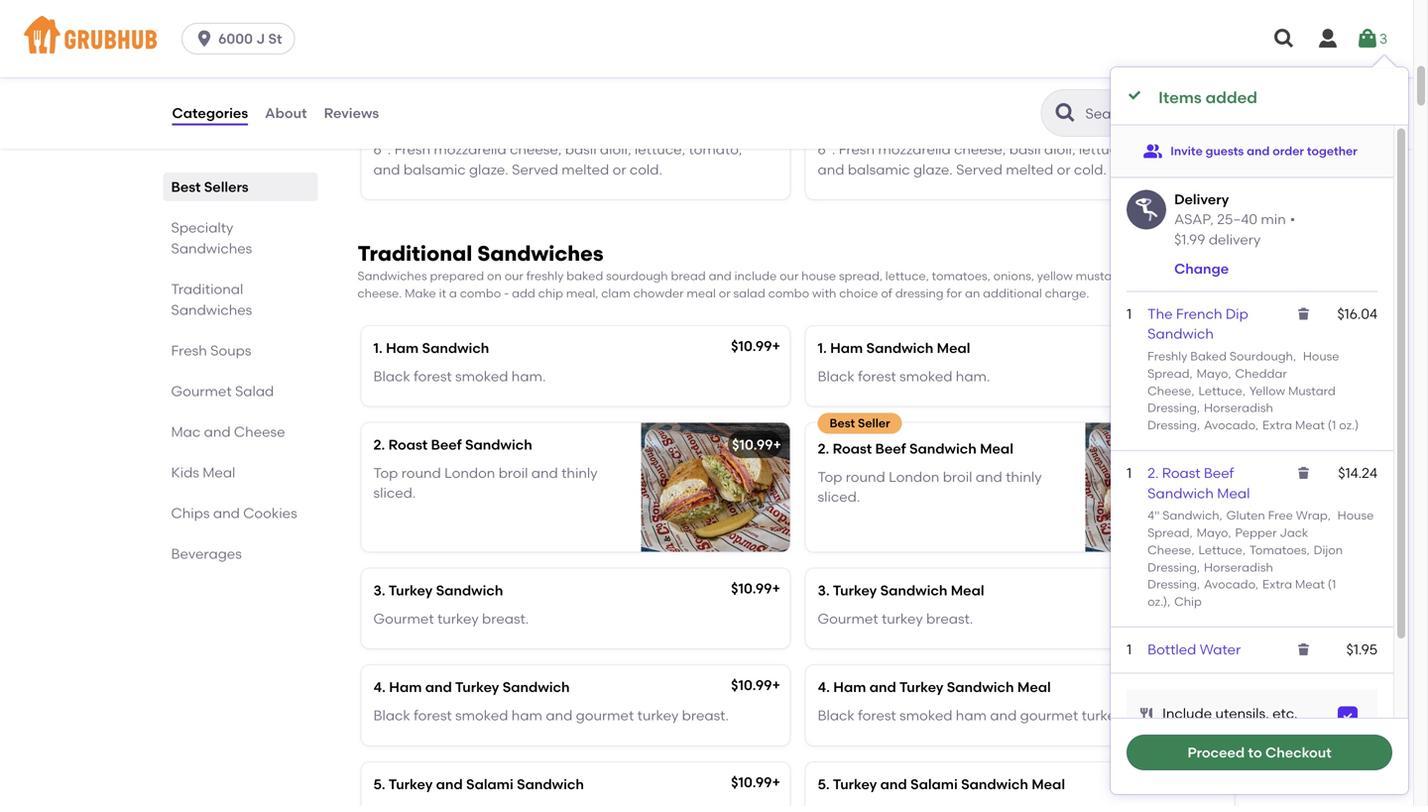 Task type: locate. For each thing, give the bounding box(es) containing it.
london for 2. roast beef sandwich
[[445, 465, 495, 482]]

glaze.
[[469, 161, 509, 178], [914, 161, 953, 178]]

avocado down dijon dressing
[[1204, 578, 1256, 592]]

1 vertical spatial house spread
[[1148, 509, 1374, 540]]

extra down tomatoes
[[1263, 578, 1293, 592]]

spread down freshly
[[1148, 366, 1190, 381]]

0 horizontal spatial combo
[[460, 286, 501, 301]]

1 gourmet turkey breast. from the left
[[374, 611, 529, 627]]

traditional inside the traditional sandwiches sandwiches prepared on our freshly baked sourdough bread and include our house spread, lettuce, tomatoes, onions, yellow mustard or dijon and cheese. make it a combo - add chip meal, clam chowder meal or salad combo with choice of dressing for an additional charge.
[[358, 241, 472, 267]]

0 vertical spatial horseradish dressing
[[1148, 401, 1274, 433]]

1 horizontal spatial tomato,
[[1133, 141, 1187, 158]]

1 horizontal spatial london
[[889, 469, 940, 486]]

served
[[512, 161, 558, 178], [956, 161, 1003, 178]]

$16.04
[[1338, 305, 1378, 322]]

ham. for 1. ham sandwich meal
[[956, 368, 991, 385]]

2 1. from the left
[[818, 340, 827, 357]]

5.
[[374, 776, 386, 793], [818, 776, 830, 793]]

1 horizontal spatial top round london broil and thinly sliced.
[[818, 469, 1042, 506]]

sandwich
[[435, 113, 502, 130], [1148, 326, 1214, 342], [422, 340, 489, 357], [867, 340, 934, 357], [465, 437, 533, 453], [910, 441, 977, 457], [1148, 485, 1214, 502], [1163, 509, 1220, 523], [436, 582, 503, 599], [881, 582, 948, 599], [503, 679, 570, 696], [947, 679, 1014, 696], [517, 776, 584, 793], [961, 776, 1029, 793]]

1 horizontal spatial best
[[830, 416, 855, 431]]

top round london broil and thinly sliced. down 2. roast beef sandwich on the left bottom of page
[[374, 465, 598, 502]]

2 meat from the top
[[1295, 578, 1325, 592]]

2 ham from the left
[[956, 707, 987, 724]]

mayo
[[1197, 366, 1229, 381], [1197, 526, 1229, 540]]

1 horizontal spatial broil
[[943, 469, 973, 486]]

1 vertical spatial mayo
[[1197, 526, 1229, 540]]

6".
[[374, 141, 391, 158], [818, 141, 836, 158]]

5. for 5. turkey and salami sandwich meal
[[818, 776, 830, 793]]

1 horizontal spatial mozzarella
[[878, 141, 951, 158]]

lettuce for lettuce tomatoes
[[1199, 543, 1243, 557]]

ham down 4. ham and turkey sandwich meal
[[956, 707, 987, 724]]

1 horizontal spatial 5.
[[818, 776, 830, 793]]

2 salami from the left
[[911, 776, 958, 793]]

2 (1 from the top
[[1328, 578, 1337, 592]]

1 vertical spatial best
[[830, 416, 855, 431]]

gourmet for 4. ham and turkey sandwich meal
[[1020, 707, 1079, 724]]

$10.99
[[731, 338, 772, 355], [1176, 338, 1217, 355], [732, 437, 773, 453], [1177, 437, 1218, 453], [731, 580, 772, 597], [1176, 580, 1217, 597], [731, 677, 772, 694], [1176, 677, 1217, 694], [731, 774, 772, 791], [1176, 774, 1217, 791]]

sliced.
[[374, 485, 416, 502], [818, 489, 860, 506]]

1 horizontal spatial black forest smoked ham and gourmet turkey breast.
[[818, 707, 1173, 724]]

1 glaze. from the left
[[469, 161, 509, 178]]

0 horizontal spatial cheese,
[[510, 141, 562, 158]]

1 horizontal spatial cheese,
[[954, 141, 1006, 158]]

fresh soups
[[171, 342, 251, 359]]

2 dressing from the top
[[1148, 418, 1197, 433]]

4. for 4. ham and turkey sandwich meal
[[818, 679, 830, 696]]

0 horizontal spatial 4.
[[374, 679, 386, 696]]

2 5. from the left
[[818, 776, 830, 793]]

black for 1. ham sandwich meal
[[818, 368, 855, 385]]

smoked for 4. ham and turkey sandwich
[[455, 707, 508, 724]]

traditional for traditional sandwiches sandwiches prepared on our freshly baked sourdough bread and include our house spread, lettuce, tomatoes, onions, yellow mustard or dijon and cheese. make it a combo - add chip meal, clam chowder meal or salad combo with choice of dressing for an additional charge.
[[358, 241, 472, 267]]

1 aioli, from the left
[[600, 141, 632, 158]]

black forest smoked ham and gourmet turkey breast.
[[374, 707, 729, 724], [818, 707, 1173, 724]]

best for best seller
[[830, 416, 855, 431]]

black forest smoked ham. down the 1. ham sandwich meal
[[818, 368, 991, 385]]

0 horizontal spatial 2. roast beef sandwich meal
[[818, 441, 1014, 457]]

0 horizontal spatial tomato,
[[689, 141, 742, 158]]

1 horizontal spatial 6".
[[818, 141, 836, 158]]

top for 2. roast beef sandwich
[[374, 465, 398, 482]]

1 1 from the top
[[1127, 305, 1132, 322]]

1 black forest smoked ham. from the left
[[374, 368, 546, 385]]

traditional up make at the left top
[[358, 241, 472, 267]]

thinly
[[562, 465, 598, 482], [1006, 469, 1042, 486]]

1 served from the left
[[512, 161, 558, 178]]

house spread
[[1148, 349, 1340, 381], [1148, 509, 1374, 540]]

3. turkey sandwich meal
[[818, 582, 985, 599]]

0 horizontal spatial oz.)
[[1148, 595, 1168, 609]]

caprese
[[374, 113, 432, 130]]

of
[[881, 286, 893, 301]]

1 vertical spatial extra
[[1263, 578, 1293, 592]]

round for 2. roast beef sandwich
[[402, 465, 441, 482]]

0 horizontal spatial balsamic
[[404, 161, 466, 178]]

0 horizontal spatial melted
[[562, 161, 609, 178]]

sandwiches up freshly
[[477, 241, 604, 267]]

sandwiches for traditional sandwiches sandwiches prepared on our freshly baked sourdough bread and include our house spread, lettuce, tomatoes, onions, yellow mustard or dijon and cheese. make it a combo - add chip meal, clam chowder meal or salad combo with choice of dressing for an additional charge.
[[477, 241, 604, 267]]

house spread up yellow mustard dressing
[[1148, 349, 1340, 381]]

1 horizontal spatial traditional
[[358, 241, 472, 267]]

invite guests and order together button
[[1143, 133, 1358, 169]]

1 horizontal spatial gourmet
[[1020, 707, 1079, 724]]

2 6". from the left
[[818, 141, 836, 158]]

1 horizontal spatial lettuce,
[[886, 269, 929, 283]]

black
[[374, 368, 411, 385], [818, 368, 855, 385], [374, 707, 411, 724], [818, 707, 855, 724]]

3. for 3. turkey sandwich meal
[[818, 582, 830, 599]]

salami down 4. ham and turkey sandwich
[[466, 776, 514, 793]]

cheese down "4""
[[1148, 543, 1192, 557]]

1 gourmet from the left
[[576, 707, 634, 724]]

spread down "4""
[[1148, 526, 1190, 540]]

0 horizontal spatial fresh
[[171, 342, 207, 359]]

1 6". from the left
[[374, 141, 391, 158]]

cheese inside pepper jack cheese
[[1148, 543, 1192, 557]]

house
[[802, 269, 836, 283]]

0 vertical spatial horseradish
[[1204, 401, 1274, 415]]

2 combo from the left
[[768, 286, 810, 301]]

svg image inside 'items added' "tooltip"
[[1139, 706, 1155, 722]]

1 horizontal spatial sliced.
[[818, 489, 860, 506]]

traditional sandwiches sandwiches prepared on our freshly baked sourdough bread and include our house spread, lettuce, tomatoes, onions, yellow mustard or dijon and cheese. make it a combo - add chip meal, clam chowder meal or salad combo with choice of dressing for an additional charge.
[[358, 241, 1196, 301]]

2. roast beef sandwich meal up 4" sandwich gluten free wrap on the bottom of page
[[1148, 465, 1250, 502]]

2 melted from the left
[[1006, 161, 1054, 178]]

traditional down specialty sandwiches
[[171, 281, 243, 298]]

broil
[[499, 465, 528, 482], [943, 469, 973, 486]]

1 vertical spatial traditional
[[171, 281, 243, 298]]

sliced. down best seller
[[818, 489, 860, 506]]

2 avocado from the top
[[1204, 578, 1256, 592]]

sandwiches
[[171, 240, 252, 257], [477, 241, 604, 267], [358, 269, 427, 283], [171, 302, 252, 318]]

added
[[1206, 88, 1258, 107]]

cheese for mac and cheese
[[234, 424, 285, 440]]

1 mozzarella from the left
[[434, 141, 507, 158]]

1 horizontal spatial balsamic
[[848, 161, 910, 178]]

best left seller at bottom right
[[830, 416, 855, 431]]

1 horizontal spatial thinly
[[1006, 469, 1042, 486]]

combo
[[460, 286, 501, 301], [768, 286, 810, 301]]

0 horizontal spatial mozzarella
[[434, 141, 507, 158]]

chip
[[538, 286, 563, 301]]

round
[[402, 465, 441, 482], [846, 469, 886, 486]]

meat down the dijon
[[1295, 578, 1325, 592]]

forest for 1. ham sandwich meal
[[858, 368, 896, 385]]

forest down the 1. ham sandwich
[[414, 368, 452, 385]]

(1 down the dijon
[[1328, 578, 1337, 592]]

gourmet down fresh soups
[[171, 383, 232, 400]]

house spread up lettuce tomatoes
[[1148, 509, 1374, 540]]

1 vertical spatial 2. roast beef sandwich meal
[[1148, 465, 1250, 502]]

gourmet turkey breast. down 3. turkey sandwich
[[374, 611, 529, 627]]

beef down the 1. ham sandwich
[[431, 437, 462, 453]]

gourmet turkey breast.
[[374, 611, 529, 627], [818, 611, 973, 627]]

smoked down 4. ham and turkey sandwich meal
[[900, 707, 953, 724]]

0 vertical spatial lettuce
[[1199, 384, 1243, 398]]

1 horseradish dressing from the top
[[1148, 401, 1274, 433]]

2 vertical spatial 1
[[1127, 641, 1132, 658]]

1 combo from the left
[[460, 286, 501, 301]]

2 spread from the top
[[1148, 526, 1190, 540]]

2 cold. from the left
[[1074, 161, 1107, 178]]

delivery
[[1175, 191, 1230, 208]]

2 ham. from the left
[[956, 368, 991, 385]]

delivery asap, 25–40 min • $1.99 delivery
[[1175, 191, 1296, 248]]

jack
[[1280, 526, 1309, 540]]

sandwich inside the french dip sandwich
[[1148, 326, 1214, 342]]

0 horizontal spatial black forest smoked ham.
[[374, 368, 546, 385]]

svg image inside the 6000 j st button
[[195, 29, 214, 49]]

round for 2. roast beef sandwich meal
[[846, 469, 886, 486]]

2 1 from the top
[[1127, 465, 1132, 482]]

smoked down the 1. ham sandwich meal
[[900, 368, 953, 385]]

1 lettuce from the top
[[1199, 384, 1243, 398]]

0 horizontal spatial thinly
[[562, 465, 598, 482]]

0 horizontal spatial cold.
[[630, 161, 663, 178]]

forest down the 1. ham sandwich meal
[[858, 368, 896, 385]]

2. roast beef sandwich meal
[[818, 441, 1014, 457], [1148, 465, 1250, 502]]

and
[[1247, 144, 1270, 158], [374, 161, 400, 178], [818, 161, 845, 178], [709, 269, 732, 283], [1173, 269, 1196, 283], [204, 424, 231, 440], [532, 465, 558, 482], [976, 469, 1003, 486], [213, 505, 240, 522], [425, 679, 452, 696], [870, 679, 897, 696], [546, 707, 573, 724], [990, 707, 1017, 724], [436, 776, 463, 793], [881, 776, 907, 793]]

ham down 4. ham and turkey sandwich
[[512, 707, 543, 724]]

1. down "with"
[[818, 340, 827, 357]]

meat down mustard
[[1295, 418, 1325, 433]]

1 ham. from the left
[[512, 368, 546, 385]]

2 gourmet from the left
[[1020, 707, 1079, 724]]

beverages
[[171, 546, 242, 562]]

1 horizontal spatial black forest smoked ham.
[[818, 368, 991, 385]]

2 4. from the left
[[818, 679, 830, 696]]

0 horizontal spatial aioli,
[[600, 141, 632, 158]]

beef down seller at bottom right
[[876, 441, 906, 457]]

meal
[[937, 340, 971, 357], [980, 441, 1014, 457], [203, 464, 235, 481], [1218, 485, 1250, 502], [951, 582, 985, 599], [1018, 679, 1051, 696], [1032, 776, 1065, 793]]

3. for 3. turkey sandwich
[[374, 582, 386, 599]]

0 vertical spatial 1
[[1127, 305, 1132, 322]]

1 dressing from the top
[[1148, 401, 1197, 415]]

$10.99 for 4. ham and turkey sandwich meal
[[1176, 677, 1217, 694]]

round down 2. roast beef sandwich on the left bottom of page
[[402, 465, 441, 482]]

1 vertical spatial (1
[[1328, 578, 1337, 592]]

cheese for pepper jack cheese
[[1148, 543, 1192, 557]]

avocado down yellow mustard dressing
[[1204, 418, 1256, 433]]

smoked down 4. ham and turkey sandwich
[[455, 707, 508, 724]]

delivery icon image
[[1127, 190, 1167, 230]]

svg image inside 3 button
[[1356, 27, 1380, 51]]

1 extra from the top
[[1263, 418, 1293, 433]]

0 horizontal spatial 1.
[[374, 340, 383, 357]]

categories
[[172, 105, 248, 121]]

lettuce
[[1199, 384, 1243, 398], [1199, 543, 1243, 557]]

black forest smoked ham.
[[374, 368, 546, 385], [818, 368, 991, 385]]

0 vertical spatial best
[[171, 179, 201, 195]]

combo down on
[[460, 286, 501, 301]]

london down 2. roast beef sandwich on the left bottom of page
[[445, 465, 495, 482]]

0 horizontal spatial traditional
[[171, 281, 243, 298]]

top round london broil and thinly sliced. for 2. roast beef sandwich meal
[[818, 469, 1042, 506]]

1 horizontal spatial 2. roast beef sandwich meal
[[1148, 465, 1250, 502]]

horseradish down lettuce tomatoes
[[1204, 560, 1274, 575]]

to
[[1249, 744, 1263, 761]]

1 black forest smoked ham and gourmet turkey breast. from the left
[[374, 707, 729, 724]]

2. roast beef sandwich meal inside 'items added' "tooltip"
[[1148, 465, 1250, 502]]

gourmet down 3. turkey sandwich meal
[[818, 611, 879, 627]]

house down "$14.24"
[[1338, 509, 1374, 523]]

meat
[[1295, 418, 1325, 433], [1295, 578, 1325, 592]]

0 horizontal spatial best
[[171, 179, 201, 195]]

+
[[1217, 111, 1225, 128], [772, 338, 781, 355], [1217, 338, 1225, 355], [773, 437, 782, 453], [1218, 437, 1226, 453], [772, 580, 781, 597], [1217, 580, 1225, 597], [772, 677, 781, 694], [1217, 677, 1225, 694], [772, 774, 781, 791], [1217, 774, 1225, 791]]

1 4. from the left
[[374, 679, 386, 696]]

asap,
[[1175, 211, 1214, 228]]

an
[[965, 286, 980, 301]]

$1.99
[[1175, 231, 1206, 248]]

traditional inside traditional sandwiches
[[171, 281, 243, 298]]

1 horizontal spatial ham
[[956, 707, 987, 724]]

lettuce, inside the traditional sandwiches sandwiches prepared on our freshly baked sourdough bread and include our house spread, lettuce, tomatoes, onions, yellow mustard or dijon and cheese. make it a combo - add chip meal, clam chowder meal or salad combo with choice of dressing for an additional charge.
[[886, 269, 929, 283]]

ham. down add
[[512, 368, 546, 385]]

sliced. for 2. roast beef sandwich
[[374, 485, 416, 502]]

sandwiches for specialty sandwiches
[[171, 240, 252, 257]]

oz.) up "$14.24"
[[1340, 418, 1359, 433]]

top for 2. roast beef sandwich meal
[[818, 469, 843, 486]]

1 horizontal spatial round
[[846, 469, 886, 486]]

2. roast beef sandwich meal down seller at bottom right
[[818, 441, 1014, 457]]

meal inside 2. roast beef sandwich meal
[[1218, 485, 1250, 502]]

mayo down baked
[[1197, 366, 1229, 381]]

1 horizontal spatial 2.
[[818, 441, 830, 457]]

lettuce,
[[635, 141, 686, 158], [1079, 141, 1130, 158], [886, 269, 929, 283]]

sandwiches up the cheese.
[[358, 269, 427, 283]]

svg image
[[1127, 87, 1143, 103], [1296, 306, 1312, 322], [1296, 465, 1312, 481], [1296, 642, 1312, 658], [1342, 711, 1354, 723]]

2 house spread from the top
[[1148, 509, 1374, 540]]

best seller
[[830, 416, 891, 431]]

2 aioli, from the left
[[1045, 141, 1076, 158]]

2 horizontal spatial 2.
[[1148, 465, 1159, 482]]

2 lettuce from the top
[[1199, 543, 1243, 557]]

2 cheese, from the left
[[954, 141, 1006, 158]]

1. down the cheese.
[[374, 340, 383, 357]]

horseradish down cheddar cheese
[[1204, 401, 1274, 415]]

1 3. from the left
[[374, 582, 386, 599]]

best left the sellers
[[171, 179, 201, 195]]

ham for 4. ham and turkey sandwich
[[512, 707, 543, 724]]

horseradish dressing up chip
[[1148, 560, 1274, 592]]

0 horizontal spatial 2.
[[374, 437, 385, 453]]

1 horizontal spatial gourmet turkey breast.
[[818, 611, 973, 627]]

avocado for avocado
[[1204, 578, 1256, 592]]

with
[[812, 286, 837, 301]]

0 horizontal spatial ham
[[512, 707, 543, 724]]

best
[[171, 179, 201, 195], [830, 416, 855, 431]]

gourmet down 3. turkey sandwich
[[374, 611, 434, 627]]

avocado for avocado extra meat (1 oz.)
[[1204, 418, 1256, 433]]

1 horizontal spatial 3.
[[818, 582, 830, 599]]

svg image right etc.
[[1342, 711, 1354, 723]]

black forest smoked ham and gourmet turkey breast. down 4. ham and turkey sandwich meal
[[818, 707, 1173, 724]]

0 horizontal spatial gourmet
[[171, 383, 232, 400]]

svg image up wrap
[[1296, 465, 1312, 481]]

dijon
[[1142, 269, 1170, 283]]

mayo down 4" sandwich gluten free wrap on the bottom of page
[[1197, 526, 1229, 540]]

0 vertical spatial avocado
[[1204, 418, 1256, 433]]

min
[[1261, 211, 1286, 228]]

combo down house
[[768, 286, 810, 301]]

0 vertical spatial meat
[[1295, 418, 1325, 433]]

on
[[487, 269, 502, 283]]

0 vertical spatial house spread
[[1148, 349, 1340, 381]]

0 vertical spatial cheese
[[1148, 384, 1192, 398]]

$10.99 + for 1. ham sandwich
[[731, 338, 781, 355]]

1 6". fresh mozzarella cheese, basil aioli, lettuce, tomato, and balsamic glaze. served melted or cold. from the left
[[374, 141, 742, 178]]

dip
[[1226, 305, 1249, 322]]

1 horseradish from the top
[[1204, 401, 1274, 415]]

sellers
[[204, 179, 249, 195]]

oz.) left chip
[[1148, 595, 1168, 609]]

svg image left $16.04
[[1296, 306, 1312, 322]]

extra down yellow
[[1263, 418, 1293, 433]]

4.
[[374, 679, 386, 696], [818, 679, 830, 696]]

(1 down mustard
[[1328, 418, 1337, 433]]

5. for 5. turkey and salami sandwich
[[374, 776, 386, 793]]

2 3. from the left
[[818, 582, 830, 599]]

1 melted from the left
[[562, 161, 609, 178]]

1 avocado from the top
[[1204, 418, 1256, 433]]

thinly for 2. roast beef sandwich meal
[[1006, 469, 1042, 486]]

yellow mustard dressing
[[1148, 384, 1336, 415]]

salami down 4. ham and turkey sandwich meal
[[911, 776, 958, 793]]

svg image for bottled water
[[1296, 642, 1312, 658]]

lettuce down freshly baked sourdough
[[1199, 384, 1243, 398]]

beef up 4" sandwich gluten free wrap on the bottom of page
[[1204, 465, 1235, 482]]

gluten
[[1227, 509, 1266, 523]]

our left house
[[780, 269, 799, 283]]

3 1 from the top
[[1127, 641, 1132, 658]]

forest down 4. ham and turkey sandwich meal
[[858, 707, 896, 724]]

1 cold. from the left
[[630, 161, 663, 178]]

2 black forest smoked ham and gourmet turkey breast. from the left
[[818, 707, 1173, 724]]

0 horizontal spatial top
[[374, 465, 398, 482]]

gourmet turkey breast. down 3. turkey sandwich meal
[[818, 611, 973, 627]]

1 for bottled
[[1127, 641, 1132, 658]]

1 horizontal spatial 1.
[[818, 340, 827, 357]]

0 horizontal spatial 6". fresh mozzarella cheese, basil aioli, lettuce, tomato, and balsamic glaze. served melted or cold.
[[374, 141, 742, 178]]

1 left 2. roast beef sandwich meal link
[[1127, 465, 1132, 482]]

1 horizontal spatial salami
[[911, 776, 958, 793]]

4. ham and turkey sandwich
[[374, 679, 570, 696]]

our
[[505, 269, 524, 283], [780, 269, 799, 283]]

3 dressing from the top
[[1148, 560, 1197, 575]]

0 horizontal spatial glaze.
[[469, 161, 509, 178]]

1 vertical spatial lettuce
[[1199, 543, 1243, 557]]

dressing
[[896, 286, 944, 301]]

our up -
[[505, 269, 524, 283]]

top down 2. roast beef sandwich on the left bottom of page
[[374, 465, 398, 482]]

1 for the
[[1127, 305, 1132, 322]]

sandwiches down specialty at the top left of page
[[171, 240, 252, 257]]

cheese down salad
[[234, 424, 285, 440]]

dressing inside dijon dressing
[[1148, 560, 1197, 575]]

1 salami from the left
[[466, 776, 514, 793]]

horseradish dressing down cheddar cheese
[[1148, 401, 1274, 433]]

sandwiches up fresh soups
[[171, 302, 252, 318]]

2 horseradish dressing from the top
[[1148, 560, 1274, 592]]

1 horizontal spatial 4.
[[818, 679, 830, 696]]

2 vertical spatial cheese
[[1148, 543, 1192, 557]]

1 horizontal spatial our
[[780, 269, 799, 283]]

1 horizontal spatial top
[[818, 469, 843, 486]]

2 horizontal spatial gourmet
[[818, 611, 879, 627]]

london down seller at bottom right
[[889, 469, 940, 486]]

1 left bottled
[[1127, 641, 1132, 658]]

forest for 4. ham and turkey sandwich meal
[[858, 707, 896, 724]]

1 vertical spatial oz.)
[[1148, 595, 1168, 609]]

sliced. down 2. roast beef sandwich on the left bottom of page
[[374, 485, 416, 502]]

forest
[[414, 368, 452, 385], [858, 368, 896, 385], [414, 707, 452, 724], [858, 707, 896, 724]]

$10.99 + for 4. ham and turkey sandwich meal
[[1176, 677, 1225, 694]]

ham for 1. ham sandwich meal
[[830, 340, 863, 357]]

1 ham from the left
[[512, 707, 543, 724]]

1 left the
[[1127, 305, 1132, 322]]

house up mustard
[[1303, 349, 1340, 364]]

gourmet for 3. turkey sandwich meal
[[818, 611, 879, 627]]

2 extra from the top
[[1263, 578, 1293, 592]]

1 horizontal spatial 6". fresh mozzarella cheese, basil aioli, lettuce, tomato, and balsamic glaze. served melted or cold.
[[818, 141, 1187, 178]]

svg image left $1.95
[[1296, 642, 1312, 658]]

sliced. for 2. roast beef sandwich meal
[[818, 489, 860, 506]]

0 horizontal spatial 3.
[[374, 582, 386, 599]]

1 5. from the left
[[374, 776, 386, 793]]

0 horizontal spatial london
[[445, 465, 495, 482]]

1 1. from the left
[[374, 340, 383, 357]]

$10.99 + for 4. ham and turkey sandwich
[[731, 677, 781, 694]]

2 horizontal spatial beef
[[1204, 465, 1235, 482]]

round down best seller
[[846, 469, 886, 486]]

1
[[1127, 305, 1132, 322], [1127, 465, 1132, 482], [1127, 641, 1132, 658]]

gourmet for 3. turkey sandwich
[[374, 611, 434, 627]]

turkey for 5. turkey and salami sandwich meal
[[833, 776, 877, 793]]

ham. down an
[[956, 368, 991, 385]]

0 horizontal spatial gourmet turkey breast.
[[374, 611, 529, 627]]

bottled water link
[[1148, 641, 1241, 658]]

gourmet for 4. ham and turkey sandwich
[[576, 707, 634, 724]]

fresh
[[395, 141, 431, 158], [839, 141, 875, 158], [171, 342, 207, 359]]

horseradish
[[1204, 401, 1274, 415], [1204, 560, 1274, 575]]

1 for 2.
[[1127, 465, 1132, 482]]

or
[[613, 161, 627, 178], [1057, 161, 1071, 178], [1127, 269, 1139, 283], [719, 286, 731, 301]]

smoked down the 1. ham sandwich
[[455, 368, 508, 385]]

0 horizontal spatial 6".
[[374, 141, 391, 158]]

0 horizontal spatial 5.
[[374, 776, 386, 793]]

0 vertical spatial house
[[1303, 349, 1340, 364]]

tomatoes,
[[932, 269, 991, 283]]

dressing inside yellow mustard dressing
[[1148, 401, 1197, 415]]

1 horizontal spatial served
[[956, 161, 1003, 178]]

1 vertical spatial cheese
[[234, 424, 285, 440]]

0 horizontal spatial sliced.
[[374, 485, 416, 502]]

2 black forest smoked ham. from the left
[[818, 368, 991, 385]]

svg image
[[1273, 27, 1297, 51], [1316, 27, 1340, 51], [1356, 27, 1380, 51], [195, 29, 214, 49], [1139, 706, 1155, 722]]

1 horizontal spatial ham.
[[956, 368, 991, 385]]

1 vertical spatial spread
[[1148, 526, 1190, 540]]

0 horizontal spatial salami
[[466, 776, 514, 793]]

2 gourmet turkey breast. from the left
[[818, 611, 973, 627]]

top down best seller
[[818, 469, 843, 486]]

sandwich inside 2. roast beef sandwich meal
[[1148, 485, 1214, 502]]

water
[[1200, 641, 1241, 658]]

forest down 4. ham and turkey sandwich
[[414, 707, 452, 724]]

1 horizontal spatial oz.)
[[1340, 418, 1359, 433]]

spread
[[1148, 366, 1190, 381], [1148, 526, 1190, 540]]

2 balsamic from the left
[[848, 161, 910, 178]]

black forest smoked ham and gourmet turkey breast. down 4. ham and turkey sandwich
[[374, 707, 729, 724]]

cold.
[[630, 161, 663, 178], [1074, 161, 1107, 178]]

salami for 5. turkey and salami sandwich meal
[[911, 776, 958, 793]]

lettuce down 4" sandwich gluten free wrap on the bottom of page
[[1199, 543, 1243, 557]]

(1
[[1328, 418, 1337, 433], [1328, 578, 1337, 592]]

top round london broil and thinly sliced.
[[374, 465, 598, 502], [818, 469, 1042, 506]]

2. roast beef sandwich image
[[641, 423, 790, 552]]

broil for 2. roast beef sandwich
[[499, 465, 528, 482]]

smoked for 1. ham sandwich
[[455, 368, 508, 385]]

0 horizontal spatial served
[[512, 161, 558, 178]]

1 horizontal spatial gourmet
[[374, 611, 434, 627]]

1 cheese, from the left
[[510, 141, 562, 158]]

specialty
[[171, 219, 234, 236]]

1 meat from the top
[[1295, 418, 1325, 433]]

cheese down freshly
[[1148, 384, 1192, 398]]

1 vertical spatial avocado
[[1204, 578, 1256, 592]]

2.
[[374, 437, 385, 453], [818, 441, 830, 457], [1148, 465, 1159, 482]]

baked
[[567, 269, 603, 283]]

0 horizontal spatial ham.
[[512, 368, 546, 385]]

•
[[1290, 211, 1296, 228]]

top
[[374, 465, 398, 482], [818, 469, 843, 486]]

top round london broil and thinly sliced. down seller at bottom right
[[818, 469, 1042, 506]]

black forest smoked ham. down the 1. ham sandwich
[[374, 368, 546, 385]]



Task type: describe. For each thing, give the bounding box(es) containing it.
the
[[1148, 305, 1173, 322]]

2 horizontal spatial lettuce,
[[1079, 141, 1130, 158]]

4. for 4. ham and turkey sandwich
[[374, 679, 386, 696]]

meat inside extra meat (1 oz.)
[[1295, 578, 1325, 592]]

yellow
[[1250, 384, 1286, 398]]

2 glaze. from the left
[[914, 161, 953, 178]]

traditional for traditional sandwiches
[[171, 281, 243, 298]]

turkey for 3. turkey sandwich meal
[[833, 582, 877, 599]]

invite guests and order together
[[1171, 144, 1358, 158]]

broil for 2. roast beef sandwich meal
[[943, 469, 973, 486]]

reviews
[[324, 105, 379, 121]]

svg image for 2. roast beef sandwich meal
[[1296, 465, 1312, 481]]

st
[[268, 30, 282, 47]]

cookies
[[243, 505, 297, 522]]

2. roast beef sandwich meal image
[[1086, 423, 1235, 552]]

1 house spread from the top
[[1148, 349, 1340, 381]]

caprese sandwich
[[374, 113, 502, 130]]

avocado extra meat (1 oz.)
[[1204, 418, 1359, 433]]

-
[[504, 286, 509, 301]]

ham for 1. ham sandwich
[[386, 340, 419, 357]]

gourmet turkey breast. for 3. turkey sandwich
[[374, 611, 529, 627]]

1 horizontal spatial fresh
[[395, 141, 431, 158]]

turkey for 3. turkey sandwich
[[389, 582, 433, 599]]

$10.99 for 1. ham sandwich meal
[[1176, 338, 1217, 355]]

include utensils, etc.
[[1163, 706, 1298, 722]]

oz.) inside extra meat (1 oz.)
[[1148, 595, 1168, 609]]

sourdough
[[606, 269, 668, 283]]

$10.99 for 4. ham and turkey sandwich
[[731, 677, 772, 694]]

$10.99 + for 5. turkey and salami sandwich meal
[[1176, 774, 1225, 791]]

tomatoes
[[1250, 543, 1307, 557]]

forest for 1. ham sandwich
[[414, 368, 452, 385]]

mac and cheese
[[171, 424, 285, 440]]

3 button
[[1356, 21, 1388, 57]]

cheese.
[[358, 286, 402, 301]]

2 6". fresh mozzarella cheese, basil aioli, lettuce, tomato, and balsamic glaze. served melted or cold. from the left
[[818, 141, 1187, 178]]

$10.99 for 3. turkey sandwich meal
[[1176, 580, 1217, 597]]

$10.99 for 1. ham sandwich
[[731, 338, 772, 355]]

$1.95
[[1347, 641, 1378, 658]]

dijon dressing
[[1148, 543, 1343, 575]]

black for 1. ham sandwich
[[374, 368, 411, 385]]

1 tomato, from the left
[[689, 141, 742, 158]]

1 basil from the left
[[565, 141, 597, 158]]

0 vertical spatial 2. roast beef sandwich meal
[[818, 441, 1014, 457]]

1. ham sandwich meal
[[818, 340, 971, 357]]

change
[[1175, 261, 1229, 277]]

$10.99 + for 1. ham sandwich meal
[[1176, 338, 1225, 355]]

1. for 1. ham sandwich
[[374, 340, 383, 357]]

for
[[947, 286, 962, 301]]

sourdough
[[1230, 349, 1294, 364]]

2 basil from the left
[[1010, 141, 1041, 158]]

2 horseradish from the top
[[1204, 560, 1274, 575]]

cheese inside cheddar cheese
[[1148, 384, 1192, 398]]

$10.99 + for 3. turkey sandwich
[[731, 580, 781, 597]]

guests
[[1206, 144, 1244, 158]]

1 balsamic from the left
[[404, 161, 466, 178]]

2 mayo from the top
[[1197, 526, 1229, 540]]

choice
[[839, 286, 878, 301]]

lettuce tomatoes
[[1199, 543, 1307, 557]]

items added tooltip
[[1111, 56, 1409, 806]]

bread
[[671, 269, 706, 283]]

black forest smoked ham. for 1. ham sandwich
[[374, 368, 546, 385]]

make
[[405, 286, 436, 301]]

thinly for 2. roast beef sandwich
[[562, 465, 598, 482]]

turkey for 5. turkey and salami sandwich
[[389, 776, 433, 793]]

5. turkey and salami sandwich meal
[[818, 776, 1065, 793]]

1 horizontal spatial beef
[[876, 441, 906, 457]]

sandwiches for traditional sandwiches
[[171, 302, 252, 318]]

svg image for 3
[[1356, 27, 1380, 51]]

delivery
[[1209, 231, 1261, 248]]

ham. for 1. ham sandwich
[[512, 368, 546, 385]]

wrap
[[1296, 509, 1328, 523]]

forest for 4. ham and turkey sandwich
[[414, 707, 452, 724]]

25–40
[[1217, 211, 1258, 228]]

smoked for 1. ham sandwich meal
[[900, 368, 953, 385]]

ham for 4. ham and turkey sandwich
[[389, 679, 422, 696]]

spread,
[[839, 269, 883, 283]]

cheddar
[[1236, 366, 1287, 381]]

seller
[[858, 416, 891, 431]]

$10.99 for 5. turkey and salami sandwich meal
[[1176, 774, 1217, 791]]

2 horizontal spatial fresh
[[839, 141, 875, 158]]

best sellers
[[171, 179, 249, 195]]

1 our from the left
[[505, 269, 524, 283]]

black forest smoked ham and gourmet turkey breast. for 4. ham and turkey sandwich meal
[[818, 707, 1173, 724]]

svg image up search sourdough & co search box
[[1127, 87, 1143, 103]]

chips
[[171, 505, 210, 522]]

chips and cookies
[[171, 505, 297, 522]]

prepared
[[430, 269, 484, 283]]

1 horizontal spatial roast
[[833, 441, 872, 457]]

the french dip sandwich
[[1148, 305, 1249, 342]]

mustard
[[1289, 384, 1336, 398]]

ham for 4. ham and turkey sandwich meal
[[956, 707, 987, 724]]

1 vertical spatial house
[[1338, 509, 1374, 523]]

beef inside 2. roast beef sandwich meal
[[1204, 465, 1235, 482]]

main navigation navigation
[[0, 0, 1414, 77]]

1 spread from the top
[[1148, 366, 1190, 381]]

0 horizontal spatial beef
[[431, 437, 462, 453]]

salad
[[734, 286, 766, 301]]

dijon
[[1314, 543, 1343, 557]]

mustard
[[1076, 269, 1125, 283]]

freshly
[[1148, 349, 1188, 364]]

6000
[[218, 30, 253, 47]]

items
[[1159, 88, 1202, 107]]

Search Sourdough & Co  search field
[[1084, 104, 1236, 123]]

search icon image
[[1054, 101, 1078, 125]]

people icon image
[[1143, 141, 1163, 161]]

extra inside extra meat (1 oz.)
[[1263, 578, 1293, 592]]

include
[[735, 269, 777, 283]]

add
[[512, 286, 535, 301]]

2 mozzarella from the left
[[878, 141, 951, 158]]

best for best sellers
[[171, 179, 201, 195]]

svg image for 6000 j st
[[195, 29, 214, 49]]

the french dip sandwich link
[[1148, 305, 1249, 342]]

meal,
[[566, 286, 599, 301]]

1. for 1. ham sandwich meal
[[818, 340, 827, 357]]

top round london broil and thinly sliced. for 2. roast beef sandwich
[[374, 465, 598, 502]]

2 our from the left
[[780, 269, 799, 283]]

utensils,
[[1216, 706, 1270, 722]]

checkout
[[1266, 744, 1332, 761]]

london for 2. roast beef sandwich meal
[[889, 469, 940, 486]]

french
[[1177, 305, 1223, 322]]

lettuce for lettuce
[[1199, 384, 1243, 398]]

cheddar cheese
[[1148, 366, 1287, 398]]

extra meat (1 oz.)
[[1148, 578, 1337, 609]]

0 vertical spatial oz.)
[[1340, 418, 1359, 433]]

4" sandwich gluten free wrap
[[1148, 509, 1328, 523]]

black for 4. ham and turkey sandwich meal
[[818, 707, 855, 724]]

$10.99 for 3. turkey sandwich
[[731, 580, 772, 597]]

roast inside 2. roast beef sandwich meal
[[1162, 465, 1201, 482]]

(1 inside extra meat (1 oz.)
[[1328, 578, 1337, 592]]

charge.
[[1045, 286, 1090, 301]]

proceed to checkout
[[1188, 744, 1332, 761]]

traditional sandwiches
[[171, 281, 252, 318]]

4 dressing from the top
[[1148, 578, 1197, 592]]

onions,
[[994, 269, 1035, 283]]

svg image for include utensils, etc.
[[1139, 706, 1155, 722]]

1 mayo from the top
[[1197, 366, 1229, 381]]

j
[[256, 30, 265, 47]]

smoked for 4. ham and turkey sandwich meal
[[900, 707, 953, 724]]

bottled water
[[1148, 641, 1241, 658]]

categories button
[[171, 77, 249, 149]]

chowder
[[633, 286, 684, 301]]

$10.99 + for 3. turkey sandwich meal
[[1176, 580, 1225, 597]]

mac
[[171, 424, 201, 440]]

4"
[[1148, 509, 1160, 523]]

1 (1 from the top
[[1328, 418, 1337, 433]]

5. turkey and salami sandwich
[[374, 776, 584, 793]]

ham for 4. ham and turkey sandwich meal
[[834, 679, 866, 696]]

invite
[[1171, 144, 1203, 158]]

2 served from the left
[[956, 161, 1003, 178]]

proceed to checkout button
[[1127, 735, 1393, 771]]

gourmet turkey breast. for 3. turkey sandwich meal
[[818, 611, 973, 627]]

$14.24
[[1339, 465, 1378, 482]]

svg image for the french dip sandwich
[[1296, 306, 1312, 322]]

2 tomato, from the left
[[1133, 141, 1187, 158]]

black forest smoked ham and gourmet turkey breast. for 4. ham and turkey sandwich
[[374, 707, 729, 724]]

6000 j st button
[[182, 23, 303, 55]]

proceed
[[1188, 744, 1245, 761]]

reviews button
[[323, 77, 380, 149]]

0 horizontal spatial lettuce,
[[635, 141, 686, 158]]

gourmet salad
[[171, 383, 274, 400]]

black for 4. ham and turkey sandwich
[[374, 707, 411, 724]]

0 horizontal spatial roast
[[388, 437, 428, 453]]

baked
[[1191, 349, 1227, 364]]

2. inside 2. roast beef sandwich meal
[[1148, 465, 1159, 482]]

a
[[449, 286, 457, 301]]

meal
[[687, 286, 716, 301]]

black forest smoked ham. for 1. ham sandwich meal
[[818, 368, 991, 385]]

and inside button
[[1247, 144, 1270, 158]]

$18.08 +
[[1175, 111, 1225, 128]]

clam
[[601, 286, 631, 301]]

salami for 5. turkey and salami sandwich
[[466, 776, 514, 793]]

about button
[[264, 77, 308, 149]]

salad
[[235, 383, 274, 400]]



Task type: vqa. For each thing, say whether or not it's contained in the screenshot.
2. roast beef sandwich meal to the bottom
yes



